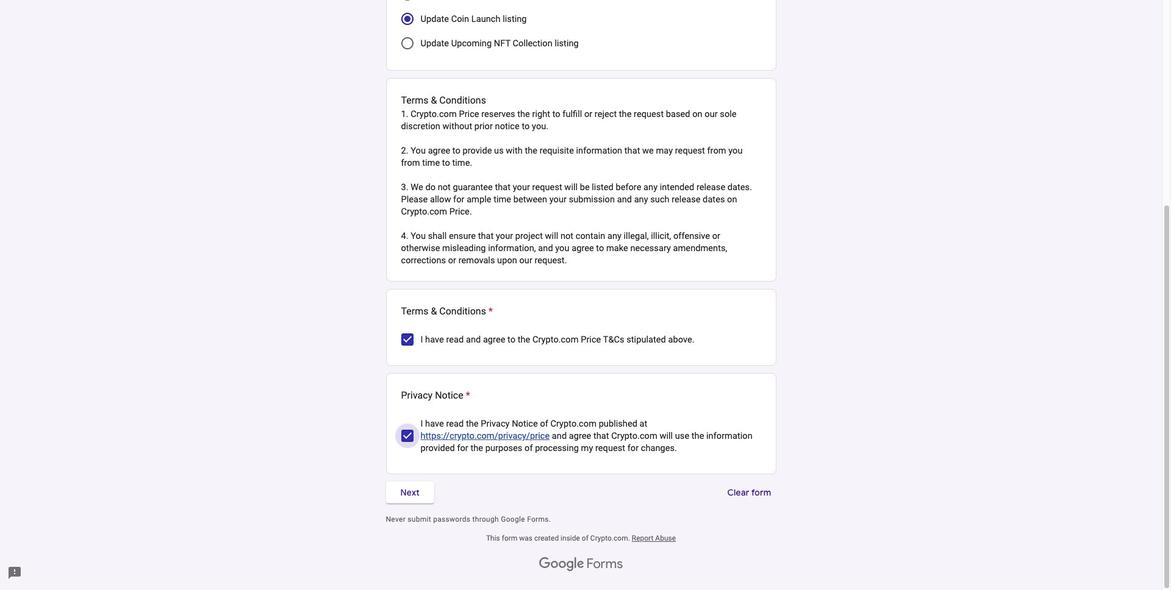 Task type: locate. For each thing, give the bounding box(es) containing it.
1 vertical spatial heading
[[401, 305, 493, 319]]

0 horizontal spatial required question element
[[464, 389, 470, 403]]

Update Coin Launch listing radio
[[401, 13, 413, 25]]

0 vertical spatial heading
[[401, 93, 761, 108]]

report a problem to google image
[[7, 566, 22, 581]]

2 heading from the top
[[401, 305, 493, 319]]

update coin launch listing image
[[404, 16, 410, 22]]

heading
[[401, 93, 761, 108], [401, 305, 493, 319], [401, 389, 470, 403]]

list item
[[386, 78, 777, 282]]

1 horizontal spatial required question element
[[486, 305, 493, 319]]

1 vertical spatial required question element
[[464, 389, 470, 403]]

list
[[386, 0, 777, 475]]

required question element for heading corresponding to i have read the privacy notice of crypto.com published at https://crypto.com/privacy/price and agree that crypto.com will use the information provided for the purposes of processing my request for changes. icon
[[464, 389, 470, 403]]

0 vertical spatial required question element
[[486, 305, 493, 319]]

2 vertical spatial heading
[[401, 389, 470, 403]]

required question element
[[486, 305, 493, 319], [464, 389, 470, 403]]

update upcoming nft collection listing image
[[401, 37, 413, 50]]

3 heading from the top
[[401, 389, 470, 403]]



Task type: describe. For each thing, give the bounding box(es) containing it.
1 heading from the top
[[401, 93, 761, 108]]

i have read the privacy notice of crypto.com published at https://crypto.com/privacy/price and agree that crypto.com will use the information provided for the purposes of processing my request for changes. image
[[401, 430, 413, 443]]

required question element for heading corresponding to i have read and agree to the crypto.com price t&cs stipulated above. icon
[[486, 305, 493, 319]]

I have read the Privacy Notice of Crypto.com published at https://crypto.com/privacy/price and agree that Crypto.com will use the information provided for the purposes of processing my request for changes. checkbox
[[401, 430, 413, 443]]

Update Upcoming NFT Collection listing radio
[[401, 37, 413, 50]]

heading for i have read and agree to the crypto.com price t&cs stipulated above. icon
[[401, 305, 493, 319]]

I have read and agree to the Crypto.com Price T&Cs stipulated above. checkbox
[[401, 334, 413, 346]]

google image
[[539, 558, 584, 573]]

heading for i have read the privacy notice of crypto.com published at https://crypto.com/privacy/price and agree that crypto.com will use the information provided for the purposes of processing my request for changes. icon
[[401, 389, 470, 403]]

i have read and agree to the crypto.com price t&cs stipulated above. image
[[401, 334, 413, 346]]



Task type: vqa. For each thing, say whether or not it's contained in the screenshot.
text box
no



